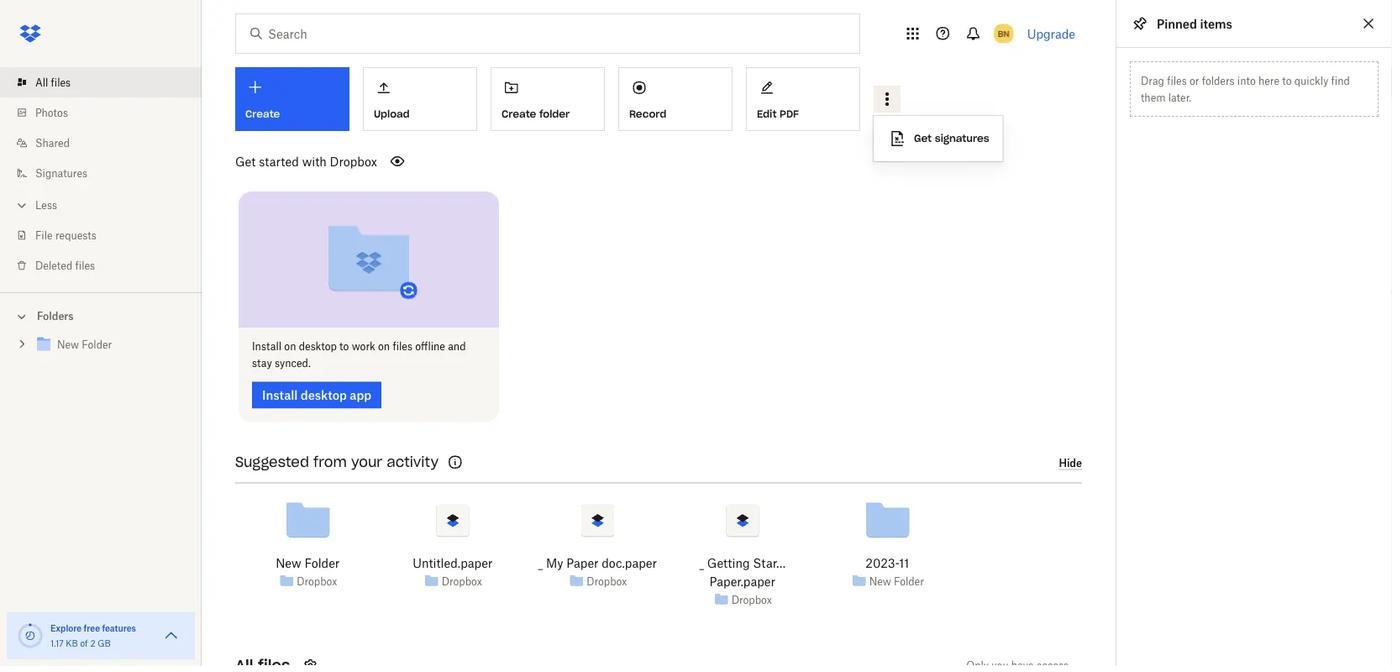 Task type: locate. For each thing, give the bounding box(es) containing it.
11
[[899, 556, 909, 571]]

gb
[[98, 638, 111, 649]]

upgrade
[[1027, 26, 1075, 41]]

pinned items
[[1157, 16, 1232, 31]]

1 on from the left
[[284, 340, 296, 353]]

_
[[538, 556, 543, 571], [699, 556, 704, 571]]

files left offline
[[393, 340, 412, 353]]

0 horizontal spatial _
[[538, 556, 543, 571]]

files for deleted files
[[75, 259, 95, 272]]

to
[[340, 340, 349, 353]]

0 horizontal spatial get
[[235, 154, 256, 168]]

upgrade link
[[1027, 26, 1075, 41]]

0 horizontal spatial files
[[51, 76, 71, 89]]

2 _ from the left
[[699, 556, 704, 571]]

get signatures
[[914, 132, 989, 145]]

folders
[[37, 310, 74, 323]]

get left signatures
[[914, 132, 932, 145]]

1 _ from the left
[[538, 556, 543, 571]]

record button
[[618, 67, 733, 131]]

0 horizontal spatial folder
[[304, 556, 340, 571]]

dropbox
[[330, 154, 377, 168], [297, 575, 337, 588], [442, 575, 482, 588], [587, 575, 627, 588], [731, 594, 772, 606]]

get
[[914, 132, 932, 145], [235, 154, 256, 168]]

shared
[[35, 137, 70, 149]]

create folder
[[502, 107, 570, 120]]

edit
[[757, 107, 777, 120]]

star…
[[753, 556, 786, 571]]

new folder link
[[276, 554, 340, 573], [869, 573, 924, 590]]

of
[[80, 638, 88, 649]]

1 horizontal spatial new
[[869, 575, 891, 588]]

0 vertical spatial files
[[51, 76, 71, 89]]

on up synced.
[[284, 340, 296, 353]]

edit pdf
[[757, 107, 799, 120]]

1 horizontal spatial files
[[75, 259, 95, 272]]

files inside list item
[[51, 76, 71, 89]]

dropbox image
[[13, 17, 47, 50]]

1 vertical spatial new folder
[[869, 575, 924, 588]]

1 vertical spatial get
[[235, 154, 256, 168]]

doc.paper
[[602, 556, 657, 571]]

0 vertical spatial new folder
[[276, 556, 340, 571]]

paper
[[567, 556, 599, 571]]

2 horizontal spatial files
[[393, 340, 412, 353]]

get signatures menu item
[[874, 123, 1003, 155]]

_ inside _ getting star… paper.paper
[[699, 556, 704, 571]]

explore free features 1.17 kb of 2 gb
[[50, 623, 136, 649]]

1 horizontal spatial folder
[[894, 575, 924, 588]]

shared link
[[13, 128, 202, 158]]

_ left my
[[538, 556, 543, 571]]

items
[[1200, 16, 1232, 31]]

on right work
[[378, 340, 390, 353]]

0 vertical spatial new
[[276, 556, 301, 571]]

0 horizontal spatial new
[[276, 556, 301, 571]]

dropbox link for untitled.paper
[[442, 573, 482, 590]]

my
[[546, 556, 563, 571]]

photos
[[35, 106, 68, 119]]

1.17
[[50, 638, 64, 649]]

desktop
[[299, 340, 337, 353]]

1 vertical spatial new
[[869, 575, 891, 588]]

features
[[102, 623, 136, 633]]

0 horizontal spatial on
[[284, 340, 296, 353]]

all files list item
[[0, 67, 202, 97]]

folder
[[304, 556, 340, 571], [894, 575, 924, 588]]

with
[[302, 154, 327, 168]]

your
[[351, 454, 382, 471]]

folder
[[539, 107, 570, 120]]

files
[[51, 76, 71, 89], [75, 259, 95, 272], [393, 340, 412, 353]]

pdf
[[780, 107, 799, 120]]

new folder
[[276, 556, 340, 571], [869, 575, 924, 588]]

_ left getting on the bottom right of page
[[699, 556, 704, 571]]

files right deleted
[[75, 259, 95, 272]]

dropbox link
[[297, 573, 337, 590], [442, 573, 482, 590], [587, 573, 627, 590], [731, 592, 772, 608]]

getting
[[707, 556, 750, 571]]

0 horizontal spatial new folder
[[276, 556, 340, 571]]

0 vertical spatial get
[[914, 132, 932, 145]]

1 vertical spatial new folder link
[[869, 573, 924, 590]]

untitled.paper link
[[413, 554, 493, 573]]

synced.
[[275, 357, 311, 370]]

0 vertical spatial new folder link
[[276, 554, 340, 573]]

1 horizontal spatial on
[[378, 340, 390, 353]]

1 horizontal spatial _
[[699, 556, 704, 571]]

and
[[448, 340, 466, 353]]

_ for _ getting star… paper.paper
[[699, 556, 704, 571]]

photos link
[[13, 97, 202, 128]]

new
[[276, 556, 301, 571], [869, 575, 891, 588]]

activity
[[387, 454, 439, 471]]

list containing all files
[[0, 57, 202, 292]]

less
[[35, 199, 57, 211]]

_ my paper doc.paper link
[[538, 554, 657, 573]]

signatures
[[35, 167, 87, 179]]

1 horizontal spatial new folder
[[869, 575, 924, 588]]

2 vertical spatial files
[[393, 340, 412, 353]]

get inside menu item
[[914, 132, 932, 145]]

create
[[502, 107, 536, 120]]

_ inside _ my paper doc.paper link
[[538, 556, 543, 571]]

_ for _ my paper doc.paper
[[538, 556, 543, 571]]

list
[[0, 57, 202, 292]]

work
[[352, 340, 375, 353]]

file requests link
[[13, 220, 202, 250]]

files right all
[[51, 76, 71, 89]]

dropbox for untitled.paper
[[442, 575, 482, 588]]

1 vertical spatial files
[[75, 259, 95, 272]]

on
[[284, 340, 296, 353], [378, 340, 390, 353]]

new folder for the left 'new folder' link
[[276, 556, 340, 571]]

untitled.paper
[[413, 556, 493, 571]]

1 horizontal spatial new folder link
[[869, 573, 924, 590]]

2 on from the left
[[378, 340, 390, 353]]

suggested from your activity
[[235, 454, 439, 471]]

dropbox for _ getting star… paper.paper
[[731, 594, 772, 606]]

1 horizontal spatial get
[[914, 132, 932, 145]]

get left the "started"
[[235, 154, 256, 168]]



Task type: describe. For each thing, give the bounding box(es) containing it.
_ getting star… paper.paper
[[699, 556, 786, 589]]

folders button
[[0, 303, 202, 328]]

record
[[629, 107, 667, 120]]

all
[[35, 76, 48, 89]]

new for the left 'new folder' link
[[276, 556, 301, 571]]

quota usage element
[[17, 623, 44, 649]]

requests
[[55, 229, 96, 242]]

get for get started with dropbox
[[235, 154, 256, 168]]

2023-
[[866, 556, 899, 571]]

dropbox for _ my paper doc.paper
[[587, 575, 627, 588]]

deleted files link
[[13, 250, 202, 281]]

dropbox link for _ getting star… paper.paper
[[731, 592, 772, 608]]

dropbox link for _ my paper doc.paper
[[587, 573, 627, 590]]

deleted
[[35, 259, 73, 272]]

all files
[[35, 76, 71, 89]]

offline
[[415, 340, 445, 353]]

file requests
[[35, 229, 96, 242]]

create folder button
[[491, 67, 605, 131]]

pinned
[[1157, 16, 1197, 31]]

file
[[35, 229, 53, 242]]

install
[[252, 340, 282, 353]]

signatures link
[[13, 158, 202, 188]]

signatures
[[935, 132, 989, 145]]

stay
[[252, 357, 272, 370]]

close right sidebar image
[[1359, 13, 1379, 34]]

kb
[[66, 638, 78, 649]]

0 horizontal spatial new folder link
[[276, 554, 340, 573]]

install on desktop to work on files offline and stay synced.
[[252, 340, 466, 370]]

_ getting star… paper.paper link
[[682, 554, 803, 591]]

get for get signatures
[[914, 132, 932, 145]]

less image
[[13, 197, 30, 214]]

dropbox for new folder
[[297, 575, 337, 588]]

files inside install on desktop to work on files offline and stay synced.
[[393, 340, 412, 353]]

0 vertical spatial folder
[[304, 556, 340, 571]]

from
[[313, 454, 347, 471]]

paper.paper
[[710, 575, 775, 589]]

suggested
[[235, 454, 309, 471]]

2
[[90, 638, 95, 649]]

get started with dropbox
[[235, 154, 377, 168]]

all files link
[[13, 67, 202, 97]]

2023-11 link
[[866, 554, 909, 573]]

deleted files
[[35, 259, 95, 272]]

new for right 'new folder' link
[[869, 575, 891, 588]]

2023-11
[[866, 556, 909, 571]]

edit pdf button
[[746, 67, 860, 131]]

started
[[259, 154, 299, 168]]

dropbox link for new folder
[[297, 573, 337, 590]]

new folder for right 'new folder' link
[[869, 575, 924, 588]]

explore
[[50, 623, 82, 633]]

1 vertical spatial folder
[[894, 575, 924, 588]]

free
[[84, 623, 100, 633]]

files for all files
[[51, 76, 71, 89]]

_ my paper doc.paper
[[538, 556, 657, 571]]



Task type: vqa. For each thing, say whether or not it's contained in the screenshot.
"all files"
yes



